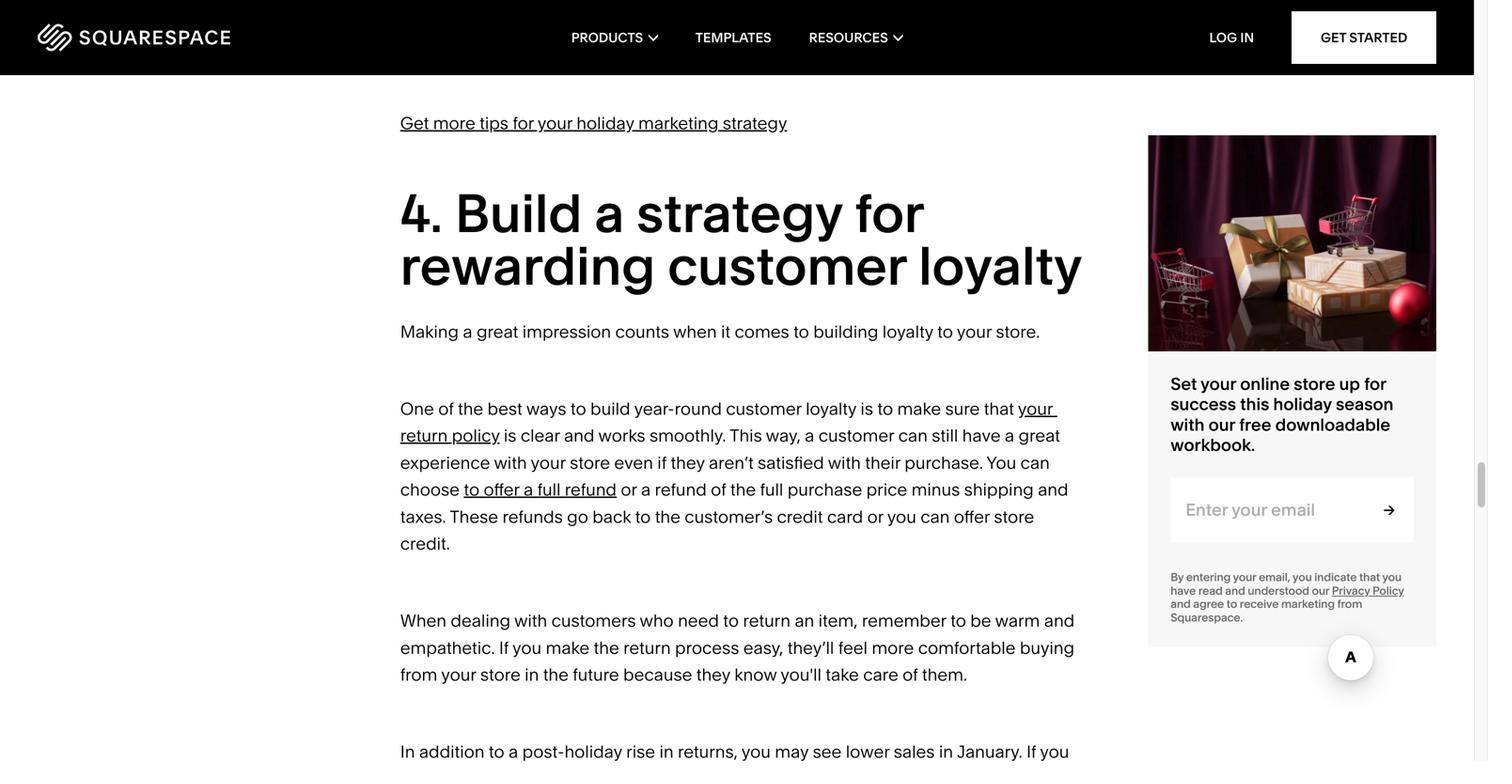 Task type: locate. For each thing, give the bounding box(es) containing it.
their up price on the bottom right
[[865, 453, 901, 473]]

1 horizontal spatial get
[[1321, 30, 1347, 46]]

your right sure
[[1018, 398, 1054, 419]]

to right back
[[635, 507, 651, 527]]

1 vertical spatial make
[[546, 638, 590, 659]]

have down sure
[[963, 426, 1001, 446]]

get inside get started link
[[1321, 30, 1347, 46]]

1 vertical spatial holiday
[[1274, 394, 1332, 415]]

of inside or a refund of the full purchase price minus shipping and taxes. these refunds go back to the customer's credit card or you can offer store credit.
[[711, 480, 726, 500]]

by offering the option to gift wrap their purchases at checkout
[[400, 9, 1071, 57]]

1 vertical spatial from
[[400, 665, 438, 686]]

round
[[675, 398, 722, 419]]

1 vertical spatial purchase.
[[905, 453, 983, 473]]

that right sure
[[984, 398, 1014, 419]]

they down the process
[[697, 665, 731, 686]]

full down 'satisfied'
[[760, 480, 784, 500]]

credit.
[[400, 534, 450, 555]]

1 horizontal spatial our
[[1312, 584, 1330, 598]]

even
[[614, 453, 653, 473]]

a inside or a refund of the full purchase price minus shipping and taxes. these refunds go back to the customer's credit card or you can offer store credit.
[[641, 480, 651, 500]]

2 vertical spatial loyalty
[[806, 398, 857, 419]]

our
[[1209, 414, 1236, 435], [1312, 584, 1330, 598]]

of inside when dealing with customers who need to return an item, remember to be warm and empathetic. if you make the return process easy, they'll feel more comfortable buying from your store in the future because they know you'll take care of them.
[[903, 665, 918, 686]]

either
[[628, 36, 674, 57]]

that inside by entering your email, you indicate that you have read and understood our
[[1360, 571, 1380, 584]]

great right making in the left of the page
[[477, 322, 518, 342]]

customer up comes
[[668, 234, 906, 299]]

squarespace logo image
[[38, 24, 230, 52]]

more down remember
[[872, 638, 914, 659]]

with up purchase
[[828, 453, 861, 473]]

full up the refunds
[[537, 480, 561, 500]]

purchase. down offering at the top
[[852, 36, 931, 57]]

that
[[984, 398, 1014, 419], [1360, 571, 1380, 584]]

0 vertical spatial holiday
[[577, 113, 634, 134]]

your down empathetic.
[[441, 665, 476, 686]]

loyalty
[[919, 234, 1083, 299], [883, 322, 933, 342], [806, 398, 857, 419]]

1 vertical spatial that
[[1360, 571, 1380, 584]]

0 vertical spatial marketing
[[638, 113, 719, 134]]

store down if
[[480, 665, 521, 686]]

when
[[673, 322, 717, 342]]

4.
[[400, 181, 443, 246]]

1 vertical spatial loyalty
[[883, 322, 933, 342]]

1 vertical spatial marketing
[[1282, 598, 1335, 611]]

1 vertical spatial more
[[872, 638, 914, 659]]

refunds
[[503, 507, 563, 527]]

a down even
[[641, 480, 651, 500]]

make down customers
[[546, 638, 590, 659]]

marketing down either
[[638, 113, 719, 134]]

return up easy,
[[743, 611, 791, 631]]

at
[[527, 36, 542, 57]]

2 vertical spatial of
[[903, 665, 918, 686]]

1 horizontal spatial have
[[1171, 584, 1196, 598]]

offer down shipping in the right bottom of the page
[[954, 507, 990, 527]]

marketing down indicate
[[1282, 598, 1335, 611]]

a
[[703, 36, 713, 57], [839, 36, 848, 57], [595, 181, 625, 246], [463, 322, 473, 342], [805, 426, 815, 446], [1005, 426, 1015, 446], [524, 480, 533, 500], [641, 480, 651, 500]]

0 vertical spatial get
[[1321, 30, 1347, 46]]

loyalty right the "building"
[[883, 322, 933, 342]]

is clear and works smoothly. this way, a customer can still have a great experience with your store even if they aren't satisfied with their purchase. you can choose
[[400, 426, 1065, 500]]

marketing for strategy
[[638, 113, 719, 134]]

0 horizontal spatial refund
[[565, 480, 617, 500]]

2 horizontal spatial of
[[903, 665, 918, 686]]

0 vertical spatial can
[[899, 426, 928, 446]]

comes
[[735, 322, 790, 342]]

that right indicate
[[1360, 571, 1380, 584]]

1 vertical spatial they
[[697, 665, 731, 686]]

to right agree
[[1227, 598, 1238, 611]]

products
[[571, 30, 643, 46]]

refund down if
[[655, 480, 707, 500]]

2 vertical spatial customer
[[819, 426, 894, 446]]

by
[[1171, 571, 1184, 584]]

their left purchases
[[400, 36, 436, 57]]

1 vertical spatial of
[[711, 480, 726, 500]]

store down shipping in the right bottom of the page
[[994, 507, 1035, 527]]

and
[[564, 426, 595, 446], [1038, 480, 1069, 500], [1225, 584, 1246, 598], [1171, 598, 1191, 611], [1044, 611, 1075, 631]]

0 vertical spatial their
[[400, 36, 436, 57]]

to
[[978, 9, 993, 30], [794, 322, 809, 342], [938, 322, 953, 342], [571, 398, 586, 419], [878, 398, 893, 419], [464, 480, 480, 500], [635, 507, 651, 527], [1227, 598, 1238, 611], [723, 611, 739, 631], [951, 611, 966, 631]]

1 vertical spatial have
[[1171, 584, 1196, 598]]

2 full from the left
[[760, 480, 784, 500]]

or
[[746, 36, 762, 57], [621, 480, 637, 500], [867, 507, 884, 527]]

0 horizontal spatial is
[[504, 426, 517, 446]]

warm
[[995, 611, 1040, 631]]

they'll
[[788, 638, 834, 659]]

holiday
[[577, 113, 634, 134], [1274, 394, 1332, 415]]

your inside set your online store up for success this holiday season with our free downloadable workbook.
[[1201, 374, 1237, 395]]

customer up this
[[726, 398, 802, 419]]

works
[[598, 426, 646, 446]]

offer inside or a refund of the full purchase price minus shipping and taxes. these refunds go back to the customer's credit card or you can offer store credit.
[[954, 507, 990, 527]]

with inside set your online store up for success this holiday season with our free downloadable workbook.
[[1171, 414, 1205, 435]]

1 horizontal spatial their
[[865, 453, 901, 473]]

with right dealing
[[514, 611, 547, 631]]

1 vertical spatial our
[[1312, 584, 1330, 598]]

with down the set
[[1171, 414, 1205, 435]]

0 vertical spatial return
[[400, 426, 448, 446]]

from inside the privacy policy and agree         to receive marketing from squarespace.
[[1338, 598, 1363, 611]]

customer's
[[685, 507, 773, 527]]

2 vertical spatial can
[[921, 507, 950, 527]]

a down offering at the top
[[839, 36, 848, 57]]

and right read
[[1225, 584, 1246, 598]]

your right the set
[[1201, 374, 1237, 395]]

1 horizontal spatial of
[[711, 480, 726, 500]]

make up still
[[897, 398, 941, 419]]

get left started
[[1321, 30, 1347, 46]]

is down best
[[504, 426, 517, 446]]

0 horizontal spatial their
[[400, 36, 436, 57]]

your down the clear
[[531, 453, 566, 473]]

1 horizontal spatial more
[[872, 638, 914, 659]]

1 horizontal spatial from
[[1338, 598, 1363, 611]]

2 vertical spatial or
[[867, 507, 884, 527]]

your
[[538, 113, 573, 134], [957, 322, 992, 342], [1201, 374, 1237, 395], [1018, 398, 1054, 419], [531, 453, 566, 473], [1233, 571, 1257, 584], [441, 665, 476, 686]]

store.
[[996, 322, 1040, 342]]

1 vertical spatial customer
[[726, 398, 802, 419]]

customer up price on the bottom right
[[819, 426, 894, 446]]

this
[[1240, 394, 1270, 415]]

for inside set your online store up for success this holiday season with our free downloadable workbook.
[[1365, 374, 1387, 395]]

success
[[1171, 394, 1237, 415]]

1 horizontal spatial holiday
[[1274, 394, 1332, 415]]

store inside set your online store up for success this holiday season with our free downloadable workbook.
[[1294, 374, 1336, 395]]

can down minus
[[921, 507, 950, 527]]

2 horizontal spatial or
[[867, 507, 884, 527]]

0 vertical spatial of
[[438, 398, 454, 419]]

they
[[671, 453, 705, 473], [697, 665, 731, 686]]

can
[[899, 426, 928, 446], [1021, 453, 1050, 473], [921, 507, 950, 527]]

2 refund from the left
[[655, 480, 707, 500]]

and right the clear
[[564, 426, 595, 446]]

2 horizontal spatial return
[[743, 611, 791, 631]]

of up customer's
[[711, 480, 726, 500]]

1 vertical spatial offer
[[954, 507, 990, 527]]

counts
[[615, 322, 670, 342]]

taxes.
[[400, 507, 446, 527]]

0 horizontal spatial full
[[537, 480, 561, 500]]

can right you
[[1021, 453, 1050, 473]]

0 vertical spatial our
[[1209, 414, 1236, 435]]

0 horizontal spatial from
[[400, 665, 438, 686]]

holiday down ','
[[577, 113, 634, 134]]

1 refund from the left
[[565, 480, 617, 500]]

1 horizontal spatial return
[[624, 638, 671, 659]]

our left privacy
[[1312, 584, 1330, 598]]

with inside when dealing with customers who need to return an item, remember to be warm and empathetic. if you make the return process easy, they'll feel more comfortable buying from your store in the future because they know you'll take care of them.
[[514, 611, 547, 631]]

or a refund of the full purchase price minus shipping and taxes. these refunds go back to the customer's credit card or you can offer store credit.
[[400, 480, 1073, 555]]

and inside the privacy policy and agree         to receive marketing from squarespace.
[[1171, 598, 1191, 611]]

store left up
[[1294, 374, 1336, 395]]

your return policy
[[400, 398, 1058, 446]]

None submit
[[1356, 478, 1414, 543]]

templates
[[696, 30, 772, 46]]

1 horizontal spatial marketing
[[1282, 598, 1335, 611]]

take
[[826, 665, 859, 686]]

a right build
[[595, 181, 625, 246]]

shipping
[[964, 480, 1034, 500]]

year-
[[634, 398, 675, 419]]

1 vertical spatial great
[[1019, 426, 1061, 446]]

1 full from the left
[[537, 480, 561, 500]]

0 vertical spatial more
[[433, 113, 476, 134]]

get left tips
[[400, 113, 429, 134]]

customer inside 4. build a strategy for rewarding customer loyalty
[[668, 234, 906, 299]]

and right shipping in the right bottom of the page
[[1038, 480, 1069, 500]]

store down works at left
[[570, 453, 610, 473]]

marketing inside the privacy policy and agree         to receive marketing from squarespace.
[[1282, 598, 1335, 611]]

your inside by entering your email, you indicate that you have read and understood our
[[1233, 571, 1257, 584]]

offer
[[484, 480, 520, 500], [954, 507, 990, 527]]

return down one
[[400, 426, 448, 446]]

store inside 'is clear and works smoothly. this way, a customer can still have a great experience with your store even if they aren't satisfied with their purchase. you can choose'
[[570, 453, 610, 473]]

0 vertical spatial or
[[746, 36, 762, 57]]

refund up 'go'
[[565, 480, 617, 500]]

and inside 'is clear and works smoothly. this way, a customer can still have a great experience with your store even if they aren't satisfied with their purchase. you can choose'
[[564, 426, 595, 446]]

when
[[400, 611, 447, 631]]

to left gift at the top right of page
[[978, 9, 993, 30]]

great up shipping in the right bottom of the page
[[1019, 426, 1061, 446]]

and up buying
[[1044, 611, 1075, 631]]

0 vertical spatial loyalty
[[919, 234, 1083, 299]]

online
[[1240, 374, 1290, 395]]

of right one
[[438, 398, 454, 419]]

0 horizontal spatial make
[[546, 638, 590, 659]]

1 horizontal spatial refund
[[655, 480, 707, 500]]

0 vertical spatial is
[[861, 398, 873, 419]]

and inside by entering your email, you indicate that you have read and understood our
[[1225, 584, 1246, 598]]

your inside 'is clear and works smoothly. this way, a customer can still have a great experience with your store even if they aren't satisfied with their purchase. you can choose'
[[531, 453, 566, 473]]

1 vertical spatial their
[[865, 453, 901, 473]]

0 horizontal spatial offer
[[484, 480, 520, 500]]

return inside your return policy
[[400, 426, 448, 446]]

purchase. down still
[[905, 453, 983, 473]]

have
[[963, 426, 1001, 446], [1171, 584, 1196, 598]]

0 horizontal spatial that
[[984, 398, 1014, 419]]

who
[[640, 611, 674, 631]]

store inside when dealing with customers who need to return an item, remember to be warm and empathetic. if you make the return process easy, they'll feel more comfortable buying from your store in the future because they know you'll take care of them.
[[480, 665, 521, 686]]

from down empathetic.
[[400, 665, 438, 686]]

go
[[567, 507, 588, 527]]

more
[[433, 113, 476, 134], [872, 638, 914, 659]]

0 vertical spatial they
[[671, 453, 705, 473]]

offer up these at the left bottom of page
[[484, 480, 520, 500]]

with down by
[[802, 36, 835, 57]]

customers
[[552, 611, 636, 631]]

great
[[477, 322, 518, 342], [1019, 426, 1061, 446]]

can left still
[[899, 426, 928, 446]]

1 vertical spatial get
[[400, 113, 429, 134]]

is
[[861, 398, 873, 419], [504, 426, 517, 446]]

0 vertical spatial have
[[963, 426, 1001, 446]]

rewarding
[[400, 234, 656, 299]]

1 vertical spatial strategy
[[637, 181, 843, 246]]

0 vertical spatial strategy
[[723, 113, 787, 134]]

and inside when dealing with customers who need to return an item, remember to be warm and empathetic. if you make the return process easy, they'll feel more comfortable buying from your store in the future because they know you'll take care of them.
[[1044, 611, 1075, 631]]

a up the refunds
[[524, 480, 533, 500]]

you right if
[[513, 638, 542, 659]]

1 horizontal spatial full
[[760, 480, 784, 500]]

the down if
[[655, 507, 681, 527]]

is down the "building"
[[861, 398, 873, 419]]

0 vertical spatial from
[[1338, 598, 1363, 611]]

and down the by
[[1171, 598, 1191, 611]]

0 horizontal spatial get
[[400, 113, 429, 134]]

understood
[[1248, 584, 1310, 598]]

aren't
[[709, 453, 754, 473]]

you inside or a refund of the full purchase price minus shipping and taxes. these refunds go back to the customer's credit card or you can offer store credit.
[[887, 507, 917, 527]]

a up you
[[1005, 426, 1015, 446]]

marketing for from
[[1282, 598, 1335, 611]]

of right care
[[903, 665, 918, 686]]

from down indicate
[[1338, 598, 1363, 611]]

because
[[623, 665, 692, 686]]

0 horizontal spatial free
[[766, 36, 798, 57]]

1 horizontal spatial that
[[1360, 571, 1380, 584]]

0 vertical spatial make
[[897, 398, 941, 419]]

loyalty up 'satisfied'
[[806, 398, 857, 419]]

workbook.
[[1171, 435, 1255, 455]]

1 horizontal spatial free
[[1240, 414, 1272, 435]]

0 vertical spatial customer
[[668, 234, 906, 299]]

price
[[867, 480, 908, 500]]

you down price on the bottom right
[[887, 507, 917, 527]]

the right in
[[543, 665, 569, 686]]

loyalty up store.
[[919, 234, 1083, 299]]

sure
[[945, 398, 980, 419]]

0 vertical spatial that
[[984, 398, 1014, 419]]

store inside or a refund of the full purchase price minus shipping and taxes. these refunds go back to the customer's credit card or you can offer store credit.
[[994, 507, 1035, 527]]

set
[[1171, 374, 1197, 395]]

more left tips
[[433, 113, 476, 134]]

squarespace logo link
[[38, 24, 317, 52]]

0 horizontal spatial our
[[1209, 414, 1236, 435]]

1 vertical spatial is
[[504, 426, 517, 446]]

your left email, at the bottom right
[[1233, 571, 1257, 584]]

make
[[897, 398, 941, 419], [546, 638, 590, 659]]

0 horizontal spatial or
[[621, 480, 637, 500]]

0 horizontal spatial holiday
[[577, 113, 634, 134]]

still
[[932, 426, 958, 446]]

season
[[1336, 394, 1394, 415]]

they right if
[[671, 453, 705, 473]]

to left be
[[951, 611, 966, 631]]

for
[[678, 36, 699, 57], [513, 113, 534, 134], [855, 181, 923, 246], [1365, 374, 1387, 395]]

to right need
[[723, 611, 739, 631]]

1 vertical spatial free
[[1240, 414, 1272, 435]]

0 horizontal spatial marketing
[[638, 113, 719, 134]]

0 horizontal spatial great
[[477, 322, 518, 342]]

holiday right this
[[1274, 394, 1332, 415]]

1 horizontal spatial offer
[[954, 507, 990, 527]]

purchase.
[[852, 36, 931, 57], [905, 453, 983, 473]]

0 horizontal spatial have
[[963, 426, 1001, 446]]

you
[[887, 507, 917, 527], [1293, 571, 1312, 584], [1383, 571, 1402, 584], [513, 638, 542, 659]]

to inside by offering the option to gift wrap their purchases at checkout
[[978, 9, 993, 30]]

customer
[[668, 234, 906, 299], [726, 398, 802, 419], [819, 426, 894, 446]]

by entering your email, you indicate that you have read and understood our
[[1171, 571, 1402, 598]]

the left option
[[892, 9, 918, 30]]

1 horizontal spatial or
[[746, 36, 762, 57]]

experience
[[400, 453, 490, 473]]

have left read
[[1171, 584, 1196, 598]]

0 horizontal spatial return
[[400, 426, 448, 446]]

started
[[1350, 30, 1408, 46]]

1 horizontal spatial great
[[1019, 426, 1061, 446]]

our left this
[[1209, 414, 1236, 435]]

and inside or a refund of the full purchase price minus shipping and taxes. these refunds go back to the customer's credit card or you can offer store credit.
[[1038, 480, 1069, 500]]

return down who
[[624, 638, 671, 659]]

with
[[802, 36, 835, 57], [1171, 414, 1205, 435], [494, 453, 527, 473], [828, 453, 861, 473], [514, 611, 547, 631]]

full
[[537, 480, 561, 500], [760, 480, 784, 500]]

card
[[827, 507, 863, 527]]

you inside when dealing with customers who need to return an item, remember to be warm and empathetic. if you make the return process easy, they'll feel more comfortable buying from your store in the future because they know you'll take care of them.
[[513, 638, 542, 659]]

1 horizontal spatial is
[[861, 398, 873, 419]]



Task type: vqa. For each thing, say whether or not it's contained in the screenshot.
trial
no



Task type: describe. For each thing, give the bounding box(es) containing it.
by
[[804, 9, 823, 30]]

build
[[591, 398, 631, 419]]

to inside the privacy policy and agree         to receive marketing from squarespace.
[[1227, 598, 1238, 611]]

make inside when dealing with customers who need to return an item, remember to be warm and empathetic. if you make the return process easy, they'll feel more comfortable buying from your store in the future because they know you'll take care of them.
[[546, 638, 590, 659]]

have inside by entering your email, you indicate that you have read and understood our
[[1171, 584, 1196, 598]]

4. build a strategy for rewarding customer loyalty
[[400, 181, 1083, 299]]

full inside or a refund of the full purchase price minus shipping and taxes. these refunds go back to the customer's credit card or you can offer store credit.
[[760, 480, 784, 500]]

feel
[[838, 638, 868, 659]]

to up these at the left bottom of page
[[464, 480, 480, 500]]

they inside when dealing with customers who need to return an item, remember to be warm and empathetic. if you make the return process easy, they'll feel more comfortable buying from your store in the future because they know you'll take care of them.
[[697, 665, 731, 686]]

from inside when dealing with customers who need to return an item, remember to be warm and empathetic. if you make the return process easy, they'll feel more comfortable buying from your store in the future because they know you'll take care of them.
[[400, 665, 438, 686]]

a inside 4. build a strategy for rewarding customer loyalty
[[595, 181, 625, 246]]

have inside 'is clear and works smoothly. this way, a customer can still have a great experience with your store even if they aren't satisfied with their purchase. you can choose'
[[963, 426, 1001, 446]]

entering
[[1187, 571, 1231, 584]]

get started link
[[1292, 11, 1437, 64]]

0 vertical spatial free
[[766, 36, 798, 57]]

a right making in the left of the page
[[463, 322, 473, 342]]

1 horizontal spatial make
[[897, 398, 941, 419]]

,
[[620, 36, 624, 57]]

making a great impression counts when it comes to building loyalty to your store.
[[400, 322, 1044, 342]]

empathetic.
[[400, 638, 495, 659]]

holiday inside set your online store up for success this holiday season with our free downloadable workbook.
[[1274, 394, 1332, 415]]

their inside by offering the option to gift wrap their purchases at checkout
[[400, 36, 436, 57]]

one
[[400, 398, 434, 419]]

when dealing with customers who need to return an item, remember to be warm and empathetic. if you make the return process easy, they'll feel more comfortable buying from your store in the future because they know you'll take care of them.
[[400, 611, 1079, 686]]

be
[[971, 611, 992, 631]]

care
[[863, 665, 899, 686]]

get for get started
[[1321, 30, 1347, 46]]

to left store.
[[938, 322, 953, 342]]

back
[[593, 507, 631, 527]]

remember
[[862, 611, 947, 631]]

it
[[721, 322, 731, 342]]

get for get more tips for your holiday marketing strategy
[[400, 113, 429, 134]]

fee
[[717, 36, 742, 57]]

you right email, at the bottom right
[[1293, 571, 1312, 584]]

you right privacy
[[1383, 571, 1402, 584]]

future
[[573, 665, 619, 686]]

your left store.
[[957, 322, 992, 342]]

email,
[[1259, 571, 1291, 584]]

these
[[450, 507, 498, 527]]

in
[[1241, 30, 1255, 46]]

clear
[[521, 426, 560, 446]]

you'll
[[781, 665, 822, 686]]

wrap
[[1027, 9, 1066, 30]]

policy
[[1373, 584, 1404, 598]]

log
[[1210, 30, 1238, 46]]

process
[[675, 638, 739, 659]]

dealing
[[451, 611, 511, 631]]

by offering the option to gift wrap their purchases at checkout link
[[400, 9, 1071, 57]]

satisfied
[[758, 453, 824, 473]]

get started
[[1321, 30, 1408, 46]]

refund inside or a refund of the full purchase price minus shipping and taxes. these refunds go back to the customer's credit card or you can offer store credit.
[[655, 480, 707, 500]]

purchase
[[788, 480, 862, 500]]

our inside by entering your email, you indicate that you have read and understood our
[[1312, 584, 1330, 598]]

strategy inside 4. build a strategy for rewarding customer loyalty
[[637, 181, 843, 246]]

loyalty inside 4. build a strategy for rewarding customer loyalty
[[919, 234, 1083, 299]]

them.
[[922, 665, 967, 686]]

tips
[[480, 113, 509, 134]]

they inside 'is clear and works smoothly. this way, a customer can still have a great experience with your store even if they aren't satisfied with their purchase. you can choose'
[[671, 453, 705, 473]]

to left build
[[571, 398, 586, 419]]

, either for a fee or free with a purchase.
[[620, 36, 931, 57]]

build
[[455, 181, 582, 246]]

1 vertical spatial or
[[621, 480, 637, 500]]

0 horizontal spatial more
[[433, 113, 476, 134]]

free inside set your online store up for success this holiday season with our free downloadable workbook.
[[1240, 414, 1272, 435]]

log             in link
[[1210, 30, 1255, 46]]

read
[[1199, 584, 1223, 598]]

a left fee
[[703, 36, 713, 57]]

one of the best ways to build year-round customer loyalty is to make sure that
[[400, 398, 1018, 419]]

is inside 'is clear and works smoothly. this way, a customer can still have a great experience with your store even if they aren't satisfied with their purchase. you can choose'
[[504, 426, 517, 446]]

loyalty for store.
[[883, 322, 933, 342]]

privacy
[[1332, 584, 1370, 598]]

need
[[678, 611, 719, 631]]

making
[[400, 322, 459, 342]]

loyalty for make
[[806, 398, 857, 419]]

0 vertical spatial great
[[477, 322, 518, 342]]

impression
[[523, 322, 611, 342]]

an
[[795, 611, 815, 631]]

customer inside 'is clear and works smoothly. this way, a customer can still have a great experience with your store even if they aren't satisfied with their purchase. you can choose'
[[819, 426, 894, 446]]

comfortable
[[918, 638, 1016, 659]]

great inside 'is clear and works smoothly. this way, a customer can still have a great experience with your store even if they aren't satisfied with their purchase. you can choose'
[[1019, 426, 1061, 446]]

for inside 4. build a strategy for rewarding customer loyalty
[[855, 181, 923, 246]]

policy
[[452, 426, 500, 446]]

the inside by offering the option to gift wrap their purchases at checkout
[[892, 9, 918, 30]]

resources button
[[809, 0, 903, 75]]

up
[[1340, 374, 1361, 395]]

get more tips for your holiday marketing strategy
[[400, 113, 787, 134]]

know
[[735, 665, 777, 686]]

indicate
[[1315, 571, 1357, 584]]

easy,
[[744, 638, 784, 659]]

products button
[[571, 0, 658, 75]]

1 vertical spatial return
[[743, 611, 791, 631]]

buying
[[1020, 638, 1075, 659]]

minus
[[912, 480, 960, 500]]

privacy policy and agree         to receive marketing from squarespace.
[[1171, 584, 1404, 625]]

the down aren't
[[731, 480, 756, 500]]

to right comes
[[794, 322, 809, 342]]

privacy policy link
[[1332, 584, 1404, 598]]

more inside when dealing with customers who need to return an item, remember to be warm and empathetic. if you make the return process easy, they'll feel more comfortable buying from your store in the future because they know you'll take care of them.
[[872, 638, 914, 659]]

Enter your email email field
[[1171, 478, 1356, 543]]

the up the future
[[594, 638, 619, 659]]

purchase. inside 'is clear and works smoothly. this way, a customer can still have a great experience with your store even if they aren't satisfied with their purchase. you can choose'
[[905, 453, 983, 473]]

best
[[488, 398, 523, 419]]

0 horizontal spatial of
[[438, 398, 454, 419]]

templates link
[[696, 0, 772, 75]]

0 vertical spatial purchase.
[[852, 36, 931, 57]]

log             in
[[1210, 30, 1255, 46]]

checkout
[[546, 36, 620, 57]]

your return policy link
[[400, 398, 1058, 446]]

purchases
[[440, 36, 523, 57]]

a right the way,
[[805, 426, 815, 446]]

your inside your return policy
[[1018, 398, 1054, 419]]

smoothly.
[[650, 426, 726, 446]]

with up 'to offer a full refund'
[[494, 453, 527, 473]]

0 vertical spatial offer
[[484, 480, 520, 500]]

building
[[814, 322, 879, 342]]

gift
[[997, 9, 1023, 30]]

offering
[[827, 9, 888, 30]]

your right tips
[[538, 113, 573, 134]]

item,
[[819, 611, 858, 631]]

our inside set your online store up for success this holiday season with our free downloadable workbook.
[[1209, 414, 1236, 435]]

to left sure
[[878, 398, 893, 419]]

2 vertical spatial return
[[624, 638, 671, 659]]

to inside or a refund of the full purchase price minus shipping and taxes. these refunds go back to the customer's credit card or you can offer store credit.
[[635, 507, 651, 527]]

receive
[[1240, 598, 1279, 611]]

to offer a full refund
[[464, 480, 617, 500]]

to offer a full refund link
[[464, 480, 617, 500]]

their inside 'is clear and works smoothly. this way, a customer can still have a great experience with your store even if they aren't satisfied with their purchase. you can choose'
[[865, 453, 901, 473]]

1 vertical spatial can
[[1021, 453, 1050, 473]]

your inside when dealing with customers who need to return an item, remember to be warm and empathetic. if you make the return process easy, they'll feel more comfortable buying from your store in the future because they know you'll take care of them.
[[441, 665, 476, 686]]

ways
[[526, 398, 567, 419]]

can inside or a refund of the full purchase price minus shipping and taxes. these refunds go back to the customer's credit card or you can offer store credit.
[[921, 507, 950, 527]]

the up policy in the bottom left of the page
[[458, 398, 483, 419]]



